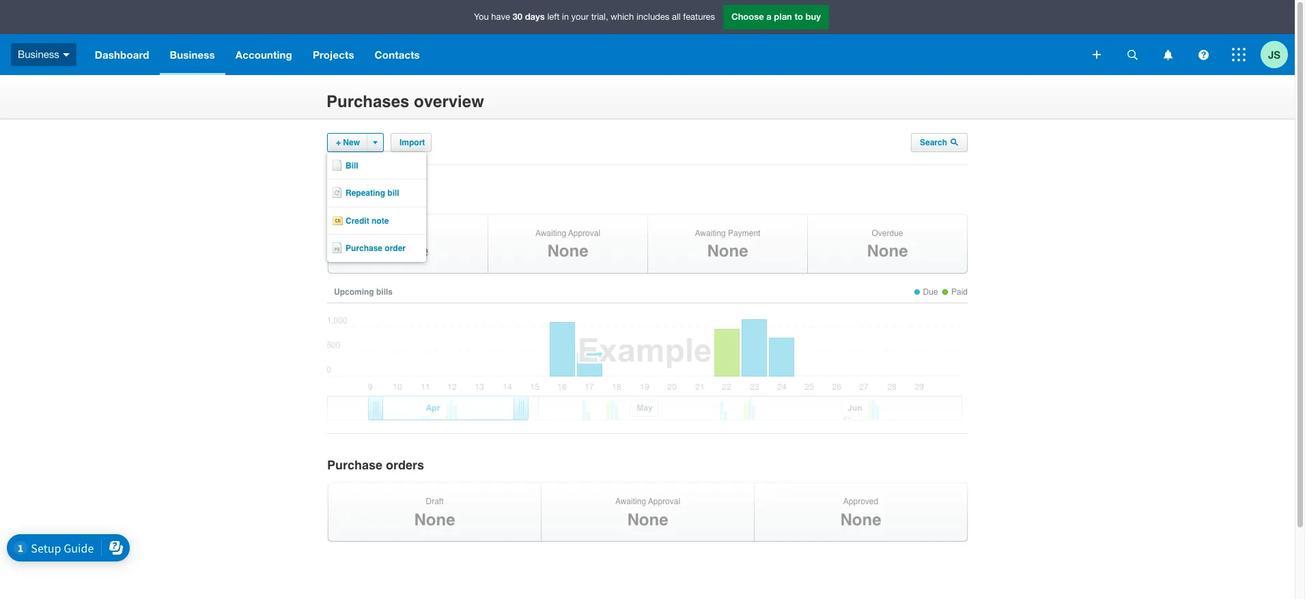 Task type: describe. For each thing, give the bounding box(es) containing it.
purchase for purchase orders
[[327, 458, 383, 473]]

projects button
[[303, 34, 365, 75]]

dashboard
[[95, 49, 149, 61]]

accounting button
[[225, 34, 303, 75]]

repeating bill link
[[327, 180, 426, 208]]

1 horizontal spatial svg image
[[1093, 51, 1101, 59]]

choose
[[732, 11, 764, 22]]

awaiting for payment
[[536, 229, 566, 238]]

credit note link
[[327, 208, 426, 235]]

credit
[[346, 216, 369, 226]]

draft none for payment
[[388, 229, 429, 261]]

which
[[611, 12, 634, 22]]

note
[[372, 216, 389, 226]]

awaiting inside awaiting payment none
[[695, 229, 726, 238]]

contacts button
[[365, 34, 430, 75]]

search link
[[911, 133, 968, 153]]

a
[[767, 11, 772, 22]]

orders
[[386, 458, 424, 473]]

2 horizontal spatial svg image
[[1128, 50, 1138, 60]]

contacts
[[375, 49, 420, 61]]

bill
[[388, 189, 399, 198]]

repeating bill
[[346, 189, 399, 198]]

2 business button from the left
[[160, 34, 225, 75]]

js button
[[1261, 34, 1295, 75]]

in
[[562, 12, 569, 22]]

your
[[572, 12, 589, 22]]

features
[[683, 12, 715, 22]]

0 horizontal spatial business
[[18, 48, 59, 60]]

paid
[[952, 287, 968, 297]]

import
[[400, 138, 425, 148]]

due
[[923, 287, 939, 297]]

dashboard link
[[85, 34, 160, 75]]

draft for none
[[426, 498, 444, 507]]

approval for payment
[[568, 229, 601, 238]]

purchase for purchase order
[[346, 244, 383, 254]]

new
[[343, 138, 360, 148]]

projects
[[313, 49, 354, 61]]

2 horizontal spatial svg image
[[1233, 48, 1246, 61]]

overview
[[414, 92, 484, 112]]

overdue
[[872, 229, 904, 238]]

you
[[474, 12, 489, 22]]

awaiting approval none for payment
[[536, 229, 601, 261]]

navigation containing dashboard
[[85, 34, 1084, 75]]



Task type: locate. For each thing, give the bounding box(es) containing it.
0 horizontal spatial draft
[[399, 229, 417, 238]]

draft none
[[388, 229, 429, 261], [414, 498, 455, 530]]

none inside awaiting payment none
[[707, 242, 748, 261]]

purchase order
[[346, 244, 406, 254]]

purchase left orders
[[327, 458, 383, 473]]

awaiting payment none
[[695, 229, 761, 261]]

+ new
[[336, 138, 360, 148]]

1 horizontal spatial business
[[170, 49, 215, 61]]

svg image inside business popup button
[[63, 53, 70, 57]]

1 horizontal spatial svg image
[[1199, 50, 1209, 60]]

draft for payment
[[399, 229, 417, 238]]

draft none for none
[[414, 498, 455, 530]]

approval for none
[[648, 498, 681, 507]]

draft none down note
[[388, 229, 429, 261]]

credit note
[[346, 216, 389, 226]]

draft none down orders
[[414, 498, 455, 530]]

business inside navigation
[[170, 49, 215, 61]]

includes
[[637, 12, 670, 22]]

business
[[18, 48, 59, 60], [170, 49, 215, 61]]

choose a plan to buy
[[732, 11, 821, 22]]

30
[[513, 11, 523, 22]]

svg image
[[1128, 50, 1138, 60], [1093, 51, 1101, 59], [63, 53, 70, 57]]

0 horizontal spatial svg image
[[63, 53, 70, 57]]

bill link
[[327, 152, 426, 180]]

purchase
[[346, 244, 383, 254], [327, 458, 383, 473]]

purchase orders
[[327, 458, 424, 473]]

awaiting for none
[[616, 498, 646, 507]]

1 vertical spatial approval
[[648, 498, 681, 507]]

order
[[385, 244, 406, 254]]

business button
[[0, 34, 85, 75], [160, 34, 225, 75]]

overdue none
[[867, 229, 908, 261]]

1 horizontal spatial draft
[[426, 498, 444, 507]]

upcoming
[[334, 287, 374, 297]]

banner
[[0, 0, 1295, 75]]

1 horizontal spatial business button
[[160, 34, 225, 75]]

purchases overview
[[327, 92, 484, 112]]

purchase order link
[[327, 235, 426, 262]]

payment
[[728, 229, 761, 238]]

1 vertical spatial draft none
[[414, 498, 455, 530]]

1 vertical spatial draft
[[426, 498, 444, 507]]

to
[[795, 11, 803, 22]]

0 vertical spatial draft none
[[388, 229, 429, 261]]

have
[[491, 12, 510, 22]]

awaiting
[[536, 229, 566, 238], [695, 229, 726, 238], [616, 498, 646, 507]]

0 vertical spatial approval
[[568, 229, 601, 238]]

0 horizontal spatial business button
[[0, 34, 85, 75]]

buy
[[806, 11, 821, 22]]

1 business button from the left
[[0, 34, 85, 75]]

js
[[1269, 48, 1281, 60]]

0 vertical spatial purchase
[[346, 244, 383, 254]]

draft
[[399, 229, 417, 238], [426, 498, 444, 507]]

1 vertical spatial awaiting approval none
[[616, 498, 681, 530]]

approved
[[844, 498, 879, 507]]

1 vertical spatial purchase
[[327, 458, 383, 473]]

import link
[[391, 133, 432, 153]]

0 vertical spatial awaiting approval none
[[536, 229, 601, 261]]

none
[[388, 242, 429, 261], [548, 242, 589, 261], [707, 242, 748, 261], [867, 242, 908, 261], [414, 511, 455, 530], [628, 511, 669, 530], [841, 511, 882, 530]]

bill
[[346, 161, 358, 171]]

svg image
[[1233, 48, 1246, 61], [1164, 50, 1173, 60], [1199, 50, 1209, 60]]

approval
[[568, 229, 601, 238], [648, 498, 681, 507]]

repeating
[[346, 189, 385, 198]]

1 horizontal spatial approval
[[648, 498, 681, 507]]

days
[[525, 11, 545, 22]]

0 horizontal spatial awaiting approval none
[[536, 229, 601, 261]]

+
[[336, 138, 341, 148]]

accounting
[[236, 49, 292, 61]]

1 horizontal spatial awaiting
[[616, 498, 646, 507]]

bills
[[327, 189, 353, 204]]

0 vertical spatial draft
[[399, 229, 417, 238]]

navigation
[[85, 34, 1084, 75]]

plan
[[774, 11, 792, 22]]

all
[[672, 12, 681, 22]]

+ new link
[[327, 133, 384, 153]]

awaiting approval none
[[536, 229, 601, 261], [616, 498, 681, 530]]

bills
[[376, 287, 393, 297]]

search
[[920, 138, 950, 148]]

awaiting approval none for none
[[616, 498, 681, 530]]

trial,
[[591, 12, 608, 22]]

0 horizontal spatial awaiting
[[536, 229, 566, 238]]

2 horizontal spatial awaiting
[[695, 229, 726, 238]]

0 horizontal spatial approval
[[568, 229, 601, 238]]

approved none
[[841, 498, 882, 530]]

search image
[[951, 138, 960, 146]]

you have 30 days left in your trial, which includes all features
[[474, 11, 715, 22]]

1 horizontal spatial awaiting approval none
[[616, 498, 681, 530]]

upcoming bills
[[334, 287, 393, 297]]

left
[[548, 12, 560, 22]]

0 horizontal spatial svg image
[[1164, 50, 1173, 60]]

purchase down credit note
[[346, 244, 383, 254]]

banner containing js
[[0, 0, 1295, 75]]

purchases
[[327, 92, 410, 112]]



Task type: vqa. For each thing, say whether or not it's contained in the screenshot.
Import
yes



